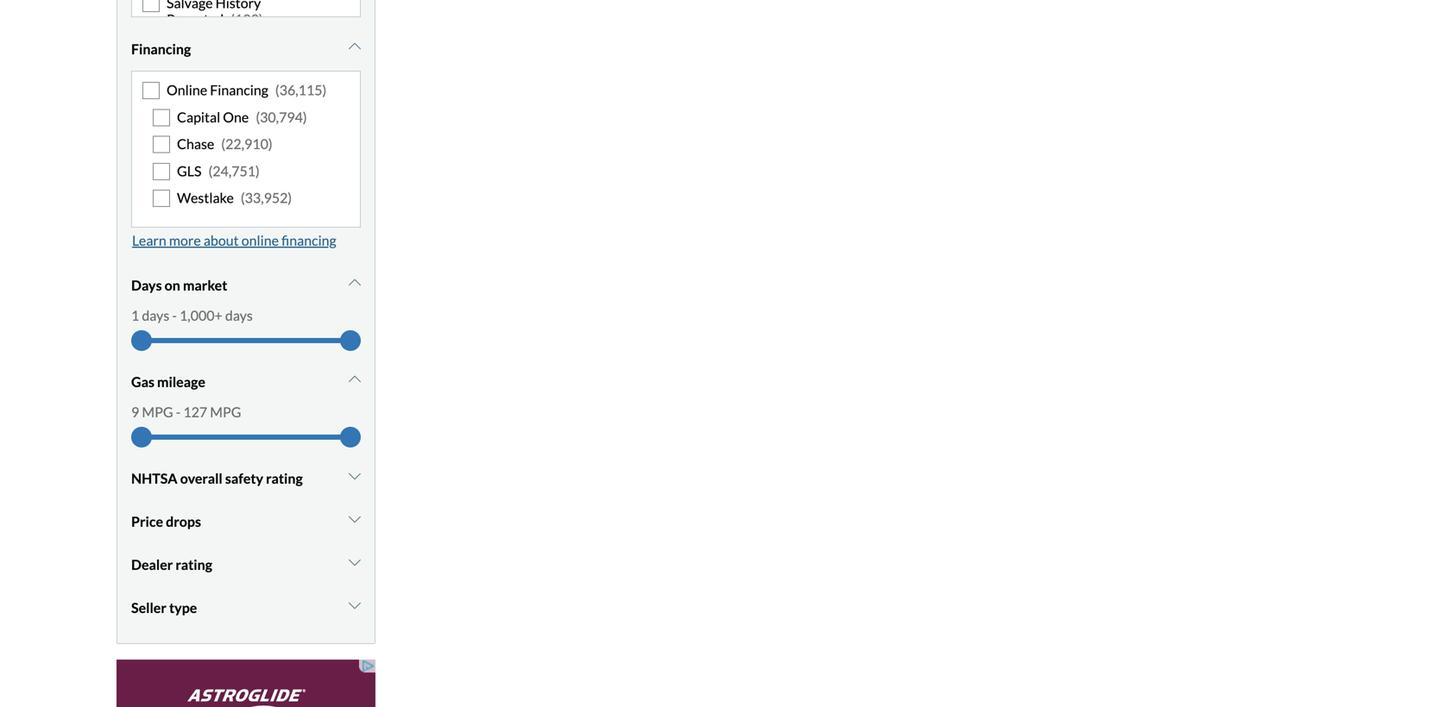 Task type: locate. For each thing, give the bounding box(es) containing it.
price drops
[[131, 514, 201, 531]]

online
[[241, 232, 279, 249]]

type
[[169, 600, 197, 617]]

one
[[223, 109, 249, 125]]

online financing (36,115)
[[167, 82, 327, 99]]

3 chevron down image from the top
[[349, 599, 361, 613]]

rating right safety
[[266, 471, 303, 487]]

0 vertical spatial maximum slider
[[340, 331, 361, 351]]

days right the 1,000+
[[225, 307, 253, 324]]

safety
[[225, 471, 263, 487]]

0 horizontal spatial financing
[[131, 41, 191, 58]]

1 minimum slider from the top
[[131, 331, 152, 351]]

0 vertical spatial rating
[[266, 471, 303, 487]]

1 horizontal spatial mpg
[[210, 404, 241, 421]]

4 chevron down image from the top
[[349, 513, 361, 527]]

maximum slider for days
[[340, 331, 361, 351]]

1 horizontal spatial days
[[225, 307, 253, 324]]

0 vertical spatial financing
[[131, 41, 191, 58]]

days
[[142, 307, 169, 324], [225, 307, 253, 324]]

1,000+
[[180, 307, 223, 324]]

3 chevron down image from the top
[[349, 470, 361, 484]]

1 vertical spatial financing
[[210, 82, 268, 99]]

- left the 1,000+
[[172, 307, 177, 324]]

0 horizontal spatial mpg
[[142, 404, 173, 421]]

gls (24,751)
[[177, 163, 260, 179]]

days
[[131, 277, 162, 294]]

- left 127
[[176, 404, 181, 421]]

mileage
[[157, 374, 205, 391]]

chevron down image inside 'dealer rating' dropdown button
[[349, 556, 361, 570]]

chevron down image inside nhtsa overall safety rating dropdown button
[[349, 470, 361, 484]]

chevron down image inside 'seller type' dropdown button
[[349, 599, 361, 613]]

days right 1 at left
[[142, 307, 169, 324]]

chevron down image
[[349, 40, 361, 54], [349, 276, 361, 290], [349, 470, 361, 484], [349, 513, 361, 527]]

2 chevron down image from the top
[[349, 556, 361, 570]]

drops
[[166, 514, 201, 531]]

(24,751)
[[208, 163, 260, 179]]

gas mileage button
[[131, 361, 361, 404]]

0 horizontal spatial rating
[[176, 557, 212, 574]]

-
[[172, 307, 177, 324], [176, 404, 181, 421]]

seller
[[131, 600, 167, 617]]

1 maximum slider from the top
[[340, 331, 361, 351]]

0 vertical spatial minimum slider
[[131, 331, 152, 351]]

mpg right 127
[[210, 404, 241, 421]]

2 mpg from the left
[[210, 404, 241, 421]]

1 days - 1,000+ days
[[131, 307, 253, 324]]

mpg
[[142, 404, 173, 421], [210, 404, 241, 421]]

rating right dealer
[[176, 557, 212, 574]]

1 vertical spatial chevron down image
[[349, 556, 361, 570]]

minimum slider down 9
[[131, 427, 152, 448]]

financing
[[131, 41, 191, 58], [210, 82, 268, 99]]

2 maximum slider from the top
[[340, 427, 361, 448]]

financing down reported
[[131, 41, 191, 58]]

learn more about online financing
[[132, 232, 336, 249]]

chevron down image for mileage
[[349, 373, 361, 387]]

rating
[[266, 471, 303, 487], [176, 557, 212, 574]]

1 vertical spatial rating
[[176, 557, 212, 574]]

chevron down image inside "financing" dropdown button
[[349, 40, 361, 54]]

1 vertical spatial minimum slider
[[131, 427, 152, 448]]

2 minimum slider from the top
[[131, 427, 152, 448]]

westlake
[[177, 189, 234, 206]]

financing up capital one (30,794)
[[210, 82, 268, 99]]

0 horizontal spatial days
[[142, 307, 169, 324]]

learn more about online financing button
[[131, 228, 337, 254]]

nhtsa overall safety rating button
[[131, 458, 361, 501]]

1 chevron down image from the top
[[349, 373, 361, 387]]

0 vertical spatial -
[[172, 307, 177, 324]]

- for days
[[172, 307, 177, 324]]

1 days from the left
[[142, 307, 169, 324]]

chevron down image
[[349, 373, 361, 387], [349, 556, 361, 570], [349, 599, 361, 613]]

1 chevron down image from the top
[[349, 40, 361, 54]]

2 chevron down image from the top
[[349, 276, 361, 290]]

minimum slider
[[131, 331, 152, 351], [131, 427, 152, 448]]

127
[[183, 404, 207, 421]]

chevron down image for financing
[[349, 40, 361, 54]]

minimum slider down 1 at left
[[131, 331, 152, 351]]

chevron down image for price drops
[[349, 513, 361, 527]]

(33,952)
[[241, 189, 292, 206]]

1 vertical spatial -
[[176, 404, 181, 421]]

nhtsa overall safety rating
[[131, 471, 303, 487]]

2 days from the left
[[225, 307, 253, 324]]

- for mpg
[[176, 404, 181, 421]]

chevron down image inside price drops dropdown button
[[349, 513, 361, 527]]

gas mileage
[[131, 374, 205, 391]]

gls
[[177, 163, 202, 179]]

online
[[167, 82, 207, 99]]

history
[[216, 0, 261, 11]]

about
[[204, 232, 239, 249]]

1 vertical spatial maximum slider
[[340, 427, 361, 448]]

2 vertical spatial chevron down image
[[349, 599, 361, 613]]

0 vertical spatial chevron down image
[[349, 373, 361, 387]]

maximum slider for mpg
[[340, 427, 361, 448]]

minimum slider for days
[[131, 331, 152, 351]]

mpg right 9
[[142, 404, 173, 421]]

maximum slider
[[340, 331, 361, 351], [340, 427, 361, 448]]

financing inside dropdown button
[[131, 41, 191, 58]]

dealer
[[131, 557, 173, 574]]

chevron down image inside days on market dropdown button
[[349, 276, 361, 290]]

chevron down image inside gas mileage dropdown button
[[349, 373, 361, 387]]

1 horizontal spatial rating
[[266, 471, 303, 487]]



Task type: describe. For each thing, give the bounding box(es) containing it.
salvage history reported
[[167, 0, 261, 28]]

1 horizontal spatial financing
[[210, 82, 268, 99]]

(36,115)
[[275, 82, 327, 99]]

on
[[165, 277, 180, 294]]

gas
[[131, 374, 154, 391]]

learn
[[132, 232, 166, 249]]

1 mpg from the left
[[142, 404, 173, 421]]

dealer rating button
[[131, 544, 361, 587]]

advertisement element
[[117, 661, 376, 708]]

nhtsa
[[131, 471, 178, 487]]

chevron down image for days on market
[[349, 276, 361, 290]]

days on market
[[131, 277, 227, 294]]

market
[[183, 277, 227, 294]]

salvage
[[167, 0, 213, 11]]

chevron down image for type
[[349, 599, 361, 613]]

rating inside 'dealer rating' dropdown button
[[176, 557, 212, 574]]

dealer rating
[[131, 557, 212, 574]]

financing
[[281, 232, 336, 249]]

chevron down image for rating
[[349, 556, 361, 570]]

rating inside nhtsa overall safety rating dropdown button
[[266, 471, 303, 487]]

(30,794)
[[256, 109, 307, 125]]

financing button
[[131, 28, 361, 71]]

days on market button
[[131, 264, 361, 307]]

reported
[[167, 11, 224, 28]]

minimum slider for mpg
[[131, 427, 152, 448]]

price
[[131, 514, 163, 531]]

(199)
[[231, 11, 263, 28]]

price drops button
[[131, 501, 361, 544]]

capital one (30,794)
[[177, 109, 307, 125]]

seller type button
[[131, 587, 361, 630]]

9
[[131, 404, 139, 421]]

chase (22,910)
[[177, 136, 273, 152]]

westlake (33,952)
[[177, 189, 292, 206]]

seller type
[[131, 600, 197, 617]]

chase
[[177, 136, 214, 152]]

capital
[[177, 109, 220, 125]]

1
[[131, 307, 139, 324]]

9 mpg - 127 mpg
[[131, 404, 241, 421]]

overall
[[180, 471, 223, 487]]

more
[[169, 232, 201, 249]]

chevron down image for nhtsa overall safety rating
[[349, 470, 361, 484]]

(22,910)
[[221, 136, 273, 152]]



Task type: vqa. For each thing, say whether or not it's contained in the screenshot.
Hassle-Free Handoff at the right of page
no



